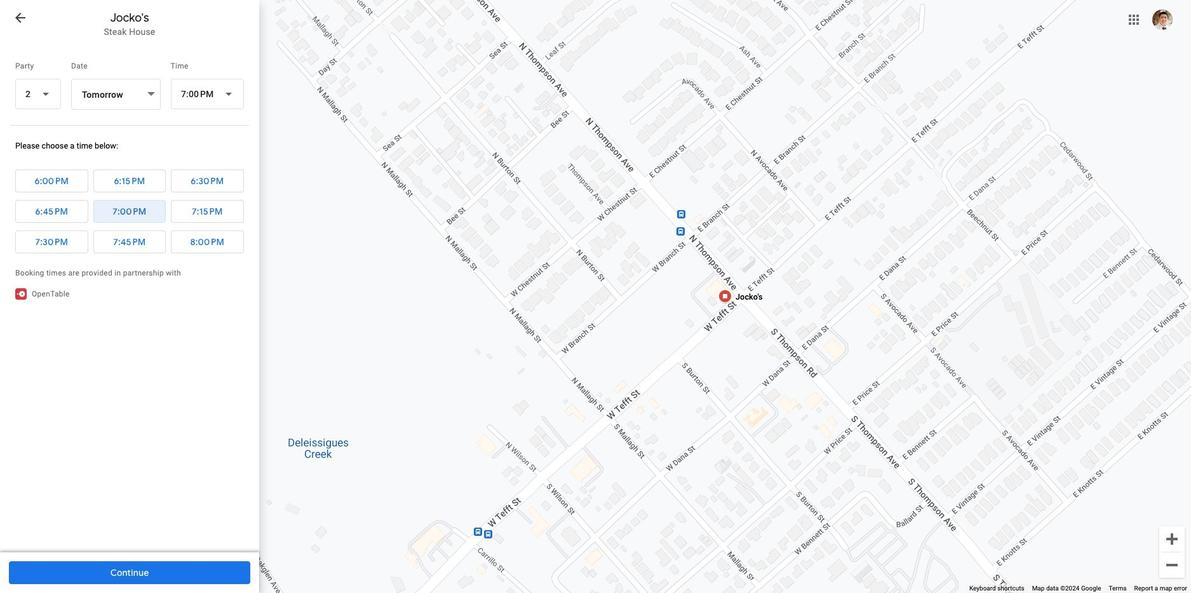 Task type: locate. For each thing, give the bounding box(es) containing it.
google account: tommy hong  
(tommy.hong@adept.ai) image
[[1153, 10, 1173, 30]]

opentable image
[[15, 289, 27, 300]]

None field
[[15, 79, 61, 109], [171, 79, 244, 109], [15, 79, 61, 109], [171, 79, 244, 109]]

heading
[[0, 10, 259, 25]]



Task type: vqa. For each thing, say whether or not it's contained in the screenshot.
Texas
no



Task type: describe. For each thing, give the bounding box(es) containing it.
map region
[[253, 0, 1192, 594]]

back image
[[13, 10, 28, 25]]



